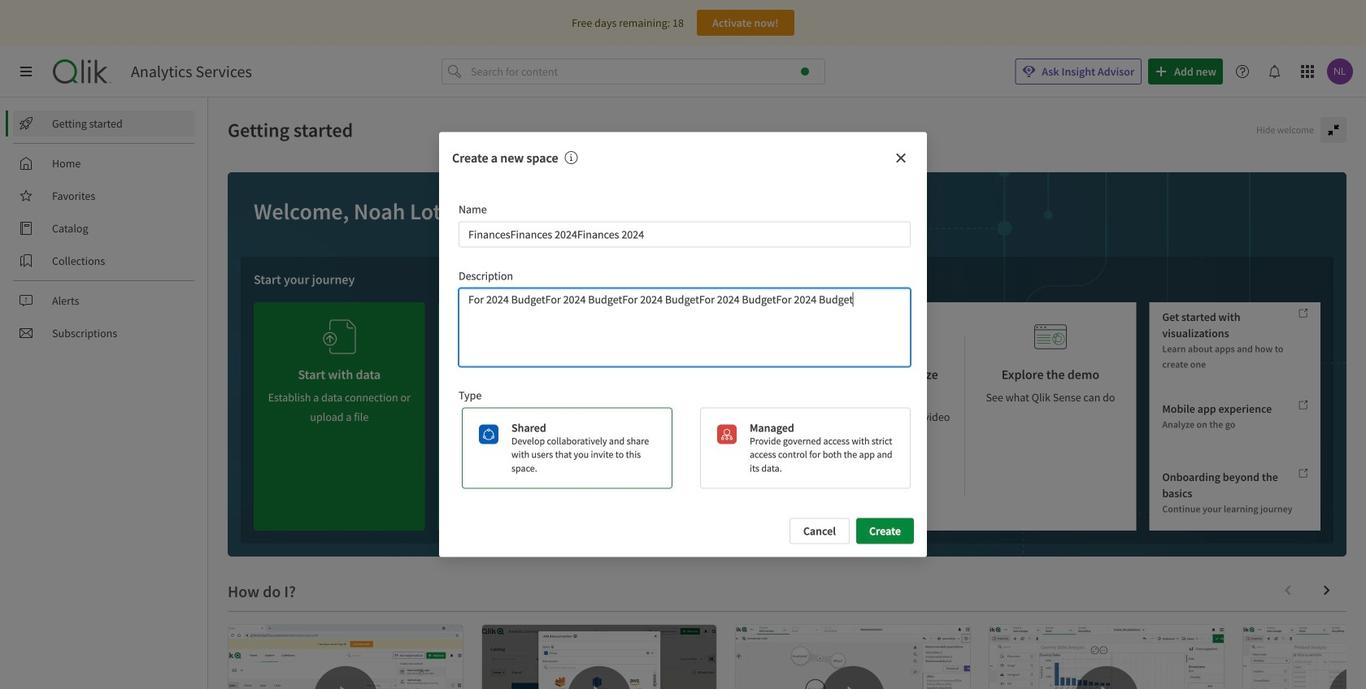 Task type: describe. For each thing, give the bounding box(es) containing it.
hide welcome image
[[1327, 124, 1340, 137]]

home badge image
[[801, 68, 809, 76]]

invite users image
[[508, 309, 540, 352]]

close image
[[895, 152, 908, 165]]

analytics services element
[[131, 62, 252, 81]]



Task type: vqa. For each thing, say whether or not it's contained in the screenshot.
Noah Lott image
no



Task type: locate. For each thing, give the bounding box(es) containing it.
None text field
[[459, 288, 911, 367]]

dialog
[[439, 132, 927, 558]]

navigation pane element
[[0, 104, 207, 353]]

close sidebar menu image
[[20, 65, 33, 78]]

option group
[[455, 408, 911, 489]]

explore the demo image
[[1035, 316, 1067, 359]]

main content
[[208, 98, 1366, 690]]

None text field
[[459, 221, 911, 248]]



